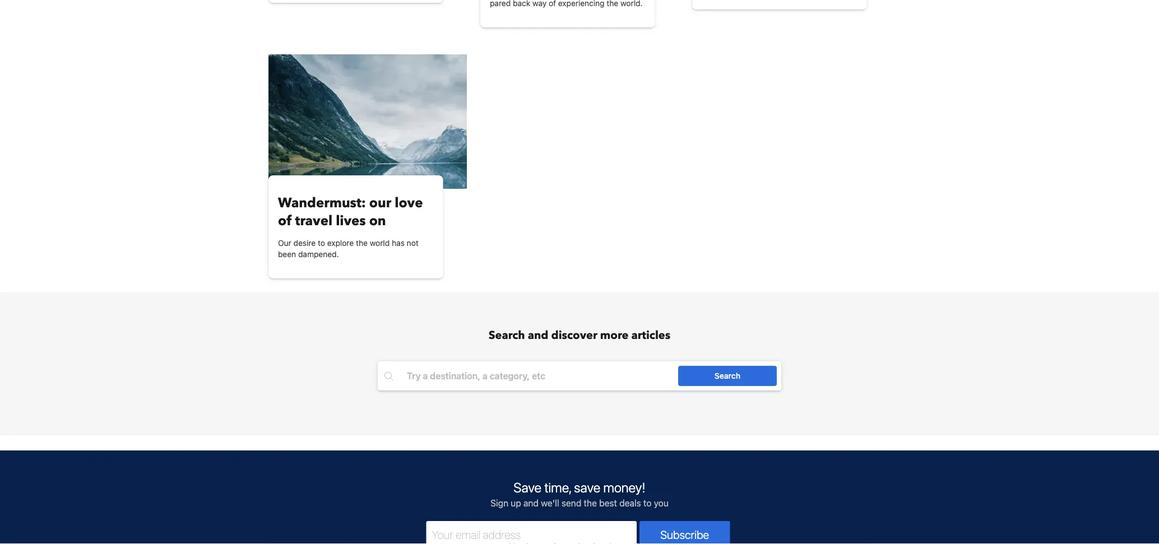 Task type: locate. For each thing, give the bounding box(es) containing it.
to inside save time, save money! sign up and we'll send the best deals to you
[[644, 498, 652, 509]]

explore
[[327, 239, 354, 248]]

1 vertical spatial and
[[524, 498, 539, 509]]

and left discover
[[528, 328, 549, 343]]

love
[[395, 194, 423, 212]]

search and discover more articles
[[489, 328, 671, 343]]

search
[[489, 328, 525, 343], [715, 371, 741, 381]]

more
[[600, 328, 629, 343]]

sign
[[491, 498, 509, 509]]

to left you
[[644, 498, 652, 509]]

0 horizontal spatial to
[[318, 239, 325, 248]]

1 horizontal spatial the
[[584, 498, 597, 509]]

the
[[356, 239, 368, 248], [584, 498, 597, 509]]

the inside our desire to explore the world has not been dampened.
[[356, 239, 368, 248]]

wandermust: our love of travel lives on
[[278, 194, 423, 230]]

articles
[[631, 328, 671, 343]]

0 vertical spatial to
[[318, 239, 325, 248]]

desire
[[294, 239, 316, 248]]

discover
[[551, 328, 598, 343]]

1 vertical spatial search
[[715, 371, 741, 381]]

search button
[[678, 366, 777, 386]]

0 vertical spatial and
[[528, 328, 549, 343]]

save time, save money! sign up and we'll send the best deals to you
[[491, 480, 669, 509]]

the down save
[[584, 498, 597, 509]]

we'll
[[541, 498, 559, 509]]

time,
[[545, 480, 571, 496]]

1 horizontal spatial to
[[644, 498, 652, 509]]

Your email address email field
[[426, 521, 637, 544]]

and
[[528, 328, 549, 343], [524, 498, 539, 509]]

search inside button
[[715, 371, 741, 381]]

0 horizontal spatial the
[[356, 239, 368, 248]]

has
[[392, 239, 405, 248]]

and inside save time, save money! sign up and we'll send the best deals to you
[[524, 498, 539, 509]]

and right up
[[524, 498, 539, 509]]

save
[[514, 480, 542, 496]]

of
[[278, 212, 292, 230]]

not
[[407, 239, 419, 248]]

search for search
[[715, 371, 741, 381]]

0 horizontal spatial search
[[489, 328, 525, 343]]

1 vertical spatial to
[[644, 498, 652, 509]]

you
[[654, 498, 669, 509]]

lives
[[336, 212, 366, 230]]

0 vertical spatial search
[[489, 328, 525, 343]]

1 horizontal spatial search
[[715, 371, 741, 381]]

deals
[[620, 498, 641, 509]]

1 vertical spatial the
[[584, 498, 597, 509]]

0 vertical spatial the
[[356, 239, 368, 248]]

on
[[369, 212, 386, 230]]

to up dampened.
[[318, 239, 325, 248]]

travel
[[295, 212, 333, 230]]

to
[[318, 239, 325, 248], [644, 498, 652, 509]]

the left world
[[356, 239, 368, 248]]

the inside save time, save money! sign up and we'll send the best deals to you
[[584, 498, 597, 509]]



Task type: vqa. For each thing, say whether or not it's contained in the screenshot.
DO
no



Task type: describe. For each thing, give the bounding box(es) containing it.
wandermust:
[[278, 194, 366, 212]]

to inside our desire to explore the world has not been dampened.
[[318, 239, 325, 248]]

money!
[[603, 480, 646, 496]]

send
[[562, 498, 581, 509]]

our
[[369, 194, 391, 212]]

Try a destination, a category, etc text field
[[398, 366, 692, 386]]

our
[[278, 239, 291, 248]]

subscribe
[[661, 528, 709, 541]]

world
[[370, 239, 390, 248]]

save
[[574, 480, 601, 496]]

subscribe button
[[640, 521, 730, 544]]

search for search and discover more articles
[[489, 328, 525, 343]]

wandermust: our love of travel lives on link
[[278, 194, 434, 230]]

been
[[278, 250, 296, 259]]

best
[[599, 498, 617, 509]]

our desire to explore the world has not been dampened.
[[278, 239, 419, 259]]

up
[[511, 498, 521, 509]]

dampened.
[[298, 250, 339, 259]]



